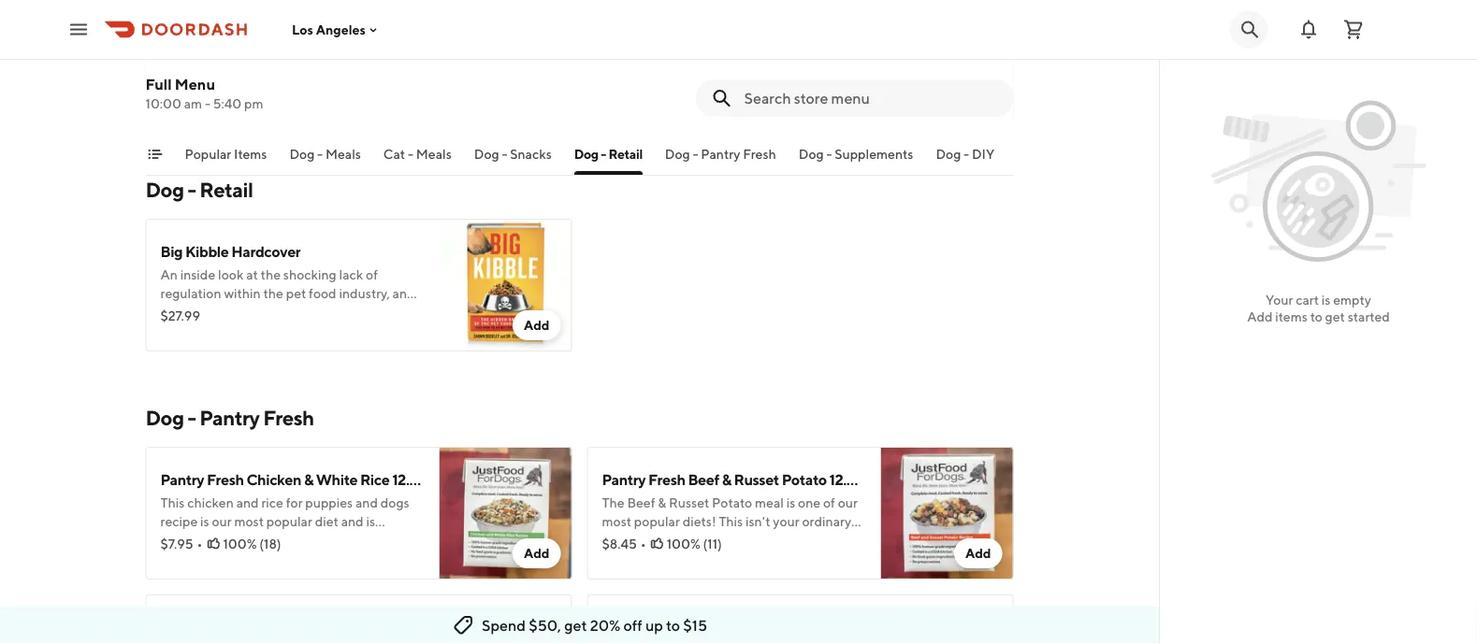 Task type: describe. For each thing, give the bounding box(es) containing it.
quality
[[160, 323, 201, 339]]

& for brown
[[287, 619, 296, 637]]

their
[[219, 323, 246, 339]]

your
[[1266, 292, 1294, 308]]

diy
[[972, 146, 995, 162]]

oz right 'macaroni'
[[936, 619, 951, 637]]

cart
[[1296, 292, 1319, 308]]

0 vertical spatial dog - retail
[[574, 146, 643, 162]]

dog - meals
[[290, 146, 361, 162]]

show menu categories image
[[147, 147, 162, 162]]

to for up
[[666, 617, 680, 635]]

1 vertical spatial of
[[204, 323, 216, 339]]

cat - meals
[[384, 146, 452, 162]]

add button for pantry fresh chicken & white rice 12.5 oz
[[513, 539, 561, 569]]

lives
[[284, 323, 310, 339]]

add for big kibble hardcover
[[524, 318, 550, 333]]

1 vertical spatial the
[[263, 286, 284, 301]]

within
[[224, 286, 261, 301]]

dog - supplements
[[799, 146, 914, 162]]

$18.95 •
[[160, 80, 210, 95]]

potato
[[782, 471, 827, 489]]

oz for pantry fresh chicken & white rice 12.5 oz
[[421, 471, 436, 489]]

meals for cat - meals
[[416, 146, 452, 162]]

menu
[[175, 75, 215, 93]]

notification bell image
[[1298, 18, 1320, 41]]

started
[[1348, 309, 1390, 325]]

dramatically
[[259, 305, 332, 320]]

pantry fresh chicken & white rice 12.5 oz image
[[439, 447, 572, 580]]

• for pantry fresh beef & russet potato 12.5 oz
[[641, 537, 646, 552]]

dog - meals button
[[290, 145, 361, 175]]

full menu 10:00 am - 5:40 pm
[[146, 75, 263, 111]]

0 vertical spatial chicken
[[160, 15, 215, 32]]

pantry fresh chicken & white rice 12.5 oz
[[160, 471, 436, 489]]

items
[[234, 146, 267, 162]]

rice for white
[[360, 471, 390, 489]]

chicken breast treats image
[[439, 0, 572, 124]]

big
[[160, 243, 183, 261]]

turkey
[[688, 619, 733, 637]]

& for russet
[[722, 471, 731, 489]]

add for pantry fresh beef & russet potato 12.5 oz
[[966, 546, 991, 561]]

12.5 for pantry fresh lamb & brown rice 12.5 oz
[[377, 619, 403, 637]]

add button for pantry fresh beef & russet potato 12.5 oz
[[954, 539, 1003, 569]]

1 horizontal spatial chicken
[[247, 471, 301, 489]]

- inside the full menu 10:00 am - 5:40 pm
[[205, 96, 211, 111]]

food
[[309, 286, 337, 301]]

& for white
[[304, 471, 313, 489]]

pantry fresh beef & russet potato 12.5 oz
[[602, 471, 874, 489]]

10:00
[[146, 96, 181, 111]]

$8.45
[[602, 537, 637, 552]]

pantry for pantry fresh chicken & white rice 12.5 oz
[[160, 471, 204, 489]]

regulation
[[160, 286, 221, 301]]

is
[[1322, 292, 1331, 308]]

los angeles
[[292, 22, 366, 37]]

$8.45 •
[[602, 537, 646, 552]]

fresh for pantry fresh chicken & white rice 12.5 oz
[[207, 471, 244, 489]]

russet
[[734, 471, 779, 489]]

$27.99
[[160, 308, 200, 324]]

angeles
[[316, 22, 366, 37]]

through
[[313, 323, 360, 339]]

pantry inside button
[[701, 146, 741, 162]]

& for whole
[[735, 619, 745, 637]]

pet
[[286, 286, 306, 301]]

dog - pantry fresh button
[[665, 145, 776, 175]]

$7.95 •
[[160, 537, 203, 552]]

look
[[218, 267, 244, 283]]

0 horizontal spatial dog - pantry fresh
[[146, 406, 314, 430]]

beef
[[688, 471, 719, 489]]

up
[[646, 617, 663, 635]]

am
[[184, 96, 202, 111]]

white
[[316, 471, 358, 489]]

pm
[[244, 96, 263, 111]]

add button for big kibble hardcover
[[513, 311, 561, 341]]

your cart is empty add items to get started
[[1248, 292, 1390, 325]]

wheat
[[795, 619, 840, 637]]

industry,
[[339, 286, 390, 301]]

0 horizontal spatial dog - retail
[[146, 178, 253, 202]]

0 vertical spatial of
[[366, 267, 378, 283]]

0 horizontal spatial get
[[564, 617, 587, 635]]

full
[[146, 75, 172, 93]]

and
[[393, 286, 415, 301]]

20%
[[590, 617, 621, 635]]

open menu image
[[67, 18, 90, 41]]

off
[[624, 617, 643, 635]]

dog - diy
[[936, 146, 995, 162]]

macaroni
[[843, 619, 905, 637]]

lack
[[339, 267, 363, 283]]

fresh inside dog - pantry fresh button
[[743, 146, 776, 162]]

2 vertical spatial the
[[386, 305, 406, 320]]

whole
[[747, 619, 792, 637]]



Task type: locate. For each thing, give the bounding box(es) containing it.
los
[[292, 22, 313, 37]]

0 vertical spatial get
[[1326, 309, 1346, 325]]

oz right potato
[[858, 471, 874, 489]]

& left white
[[304, 471, 313, 489]]

big kibble hardcover an inside look at the shocking lack of regulation within the pet food industry, and how readers can dramatically improve the quality of their dogs' lives through diet.
[[160, 243, 415, 339]]

pantry fresh turkey & whole wheat macaroni 12.5 oz image
[[881, 595, 1014, 645]]

& right lamb
[[287, 619, 296, 637]]

of up industry,
[[366, 267, 378, 283]]

1 vertical spatial dog - retail
[[146, 178, 253, 202]]

cat - meals button
[[384, 145, 452, 175]]

12.5 right white
[[392, 471, 418, 489]]

fresh for pantry fresh lamb & brown rice 12.5 oz
[[207, 619, 244, 637]]

spend $50, get 20% off up to $15
[[482, 617, 707, 635]]

&
[[304, 471, 313, 489], [722, 471, 731, 489], [287, 619, 296, 637], [735, 619, 745, 637]]

how
[[160, 305, 186, 320]]

$50,
[[529, 617, 561, 635]]

0 horizontal spatial •
[[197, 537, 203, 552]]

Item Search search field
[[744, 88, 999, 109]]

to inside your cart is empty add items to get started
[[1311, 309, 1323, 325]]

1 meals from the left
[[326, 146, 361, 162]]

snacks
[[510, 146, 552, 162]]

breast
[[218, 15, 261, 32]]

fresh
[[743, 146, 776, 162], [263, 406, 314, 430], [207, 471, 244, 489], [648, 471, 686, 489], [207, 619, 244, 637], [648, 619, 686, 637]]

of down readers
[[204, 323, 216, 339]]

popular items button
[[185, 145, 267, 175]]

rice for brown
[[344, 619, 374, 637]]

0 horizontal spatial retail
[[199, 178, 253, 202]]

add inside your cart is empty add items to get started
[[1248, 309, 1273, 325]]

100% for beef
[[667, 537, 701, 552]]

100% left (11)
[[667, 537, 701, 552]]

pantry for pantry fresh beef & russet potato 12.5 oz
[[602, 471, 646, 489]]

0 items, open order cart image
[[1343, 18, 1365, 41]]

1 horizontal spatial •
[[204, 80, 210, 95]]

pantry for pantry fresh turkey & whole wheat macaroni 12.5 oz
[[602, 619, 646, 637]]

•
[[204, 80, 210, 95], [197, 537, 203, 552], [641, 537, 646, 552]]

readers
[[188, 305, 233, 320]]

oz left spend
[[405, 619, 421, 637]]

1 vertical spatial get
[[564, 617, 587, 635]]

lamb
[[247, 619, 284, 637]]

1 vertical spatial to
[[666, 617, 680, 635]]

can
[[235, 305, 257, 320]]

chicken left white
[[247, 471, 301, 489]]

• for pantry fresh chicken & white rice 12.5 oz
[[197, 537, 203, 552]]

shocking
[[283, 267, 337, 283]]

get down 'is'
[[1326, 309, 1346, 325]]

$18.95
[[160, 80, 200, 95]]

oz for pantry fresh lamb & brown rice 12.5 oz
[[405, 619, 421, 637]]

dog - snacks
[[474, 146, 552, 162]]

the right at
[[261, 267, 281, 283]]

0 horizontal spatial to
[[666, 617, 680, 635]]

12.5 right potato
[[830, 471, 856, 489]]

dog - pantry fresh
[[665, 146, 776, 162], [146, 406, 314, 430]]

0 horizontal spatial 100%
[[223, 537, 257, 552]]

dog - supplements button
[[799, 145, 914, 175]]

get inside your cart is empty add items to get started
[[1326, 309, 1346, 325]]

spend
[[482, 617, 526, 635]]

dog - snacks button
[[474, 145, 552, 175]]

2 meals from the left
[[416, 146, 452, 162]]

0 vertical spatial rice
[[360, 471, 390, 489]]

0 horizontal spatial of
[[204, 323, 216, 339]]

dog - retail right the snacks
[[574, 146, 643, 162]]

inside
[[180, 267, 215, 283]]

get left 20%
[[564, 617, 587, 635]]

1 vertical spatial chicken
[[247, 471, 301, 489]]

oz for pantry fresh beef & russet potato 12.5 oz
[[858, 471, 874, 489]]

oz
[[421, 471, 436, 489], [858, 471, 874, 489], [405, 619, 421, 637], [936, 619, 951, 637]]

1 horizontal spatial dog - retail
[[574, 146, 643, 162]]

0 vertical spatial the
[[261, 267, 281, 283]]

fresh for pantry fresh beef & russet potato 12.5 oz
[[648, 471, 686, 489]]

the down and
[[386, 305, 406, 320]]

dog - diy button
[[936, 145, 995, 175]]

retail
[[609, 146, 643, 162], [199, 178, 253, 202]]

pantry
[[701, 146, 741, 162], [199, 406, 259, 430], [160, 471, 204, 489], [602, 471, 646, 489], [160, 619, 204, 637], [602, 619, 646, 637]]

1 horizontal spatial 100%
[[667, 537, 701, 552]]

-
[[205, 96, 211, 111], [317, 146, 323, 162], [408, 146, 414, 162], [502, 146, 508, 162], [601, 146, 606, 162], [693, 146, 699, 162], [827, 146, 832, 162], [964, 146, 970, 162], [188, 178, 196, 202], [188, 406, 196, 430]]

100% (18)
[[223, 537, 281, 552]]

12.5 right 'macaroni'
[[907, 619, 933, 637]]

to for items
[[1311, 309, 1323, 325]]

the left pet
[[263, 286, 284, 301]]

chicken breast treats
[[160, 15, 304, 32]]

0 vertical spatial to
[[1311, 309, 1323, 325]]

diet.
[[363, 323, 390, 339]]

0 horizontal spatial meals
[[326, 146, 361, 162]]

(11)
[[703, 537, 722, 552]]

0 vertical spatial dog - pantry fresh
[[665, 146, 776, 162]]

1 vertical spatial dog - pantry fresh
[[146, 406, 314, 430]]

the
[[261, 267, 281, 283], [263, 286, 284, 301], [386, 305, 406, 320]]

meals
[[326, 146, 361, 162], [416, 146, 452, 162]]

fresh for pantry fresh turkey & whole wheat macaroni 12.5 oz
[[648, 619, 686, 637]]

1 horizontal spatial retail
[[609, 146, 643, 162]]

2 100% from the left
[[667, 537, 701, 552]]

los angeles button
[[292, 22, 381, 37]]

$7.95
[[160, 537, 193, 552]]

cat
[[384, 146, 405, 162]]

12.5 for pantry fresh beef & russet potato 12.5 oz
[[830, 471, 856, 489]]

meals left 'cat' at left top
[[326, 146, 361, 162]]

empty
[[1334, 292, 1372, 308]]

100% left the (18)
[[223, 537, 257, 552]]

pantry fresh beef & russet potato 12.5 oz image
[[881, 447, 1014, 580]]

1 horizontal spatial of
[[366, 267, 378, 283]]

12.5 right "brown"
[[377, 619, 403, 637]]

kibble
[[185, 243, 229, 261]]

items
[[1276, 309, 1308, 325]]

meals for dog - meals
[[326, 146, 361, 162]]

add button
[[954, 82, 1003, 112], [513, 311, 561, 341], [513, 539, 561, 569], [954, 539, 1003, 569]]

rice
[[360, 471, 390, 489], [344, 619, 374, 637]]

brown
[[299, 619, 342, 637]]

rice right white
[[360, 471, 390, 489]]

at
[[246, 267, 258, 283]]

an
[[160, 267, 178, 283]]

0 horizontal spatial chicken
[[160, 15, 215, 32]]

dog - retail down popular
[[146, 178, 253, 202]]

pantry fresh lamb & brown rice 12.5 oz
[[160, 619, 421, 637]]

meals right 'cat' at left top
[[416, 146, 452, 162]]

2 horizontal spatial •
[[641, 537, 646, 552]]

1 vertical spatial retail
[[199, 178, 253, 202]]

treats
[[263, 15, 304, 32]]

& left whole
[[735, 619, 745, 637]]

hardcover
[[231, 243, 301, 261]]

improve
[[335, 305, 384, 320]]

100%
[[223, 537, 257, 552], [667, 537, 701, 552]]

1 horizontal spatial to
[[1311, 309, 1323, 325]]

1 horizontal spatial get
[[1326, 309, 1346, 325]]

5:40
[[213, 96, 242, 111]]

get
[[1326, 309, 1346, 325], [564, 617, 587, 635]]

1 horizontal spatial meals
[[416, 146, 452, 162]]

12.5
[[392, 471, 418, 489], [830, 471, 856, 489], [377, 619, 403, 637], [907, 619, 933, 637]]

100% (11)
[[667, 537, 722, 552]]

100% for chicken
[[223, 537, 257, 552]]

pantry fresh turkey & whole wheat macaroni 12.5 oz
[[602, 619, 951, 637]]

oz left pantry fresh chicken & white rice 12.5 oz image
[[421, 471, 436, 489]]

& right beef
[[722, 471, 731, 489]]

popular items
[[185, 146, 267, 162]]

to right up
[[666, 617, 680, 635]]

pantry fresh lamb & brown rice 12.5 oz image
[[439, 595, 572, 645]]

rice right "brown"
[[344, 619, 374, 637]]

pantry for pantry fresh lamb & brown rice 12.5 oz
[[160, 619, 204, 637]]

12.5 for pantry fresh chicken & white rice 12.5 oz
[[392, 471, 418, 489]]

to down "cart"
[[1311, 309, 1323, 325]]

1 horizontal spatial dog - pantry fresh
[[665, 146, 776, 162]]

of
[[366, 267, 378, 283], [204, 323, 216, 339]]

chicken left the breast
[[160, 15, 215, 32]]

popular
[[185, 146, 231, 162]]

big kibble hardcover image
[[439, 219, 572, 352]]

1 100% from the left
[[223, 537, 257, 552]]

supplements
[[835, 146, 914, 162]]

0 vertical spatial retail
[[609, 146, 643, 162]]

(18)
[[259, 537, 281, 552]]

add
[[966, 89, 991, 105], [1248, 309, 1273, 325], [524, 318, 550, 333], [524, 546, 550, 561], [966, 546, 991, 561]]

dog - retail
[[574, 146, 643, 162], [146, 178, 253, 202]]

$15
[[683, 617, 707, 635]]

dogs'
[[249, 323, 281, 339]]

1 vertical spatial rice
[[344, 619, 374, 637]]

add for pantry fresh chicken & white rice 12.5 oz
[[524, 546, 550, 561]]



Task type: vqa. For each thing, say whether or not it's contained in the screenshot.
Drinks Image
no



